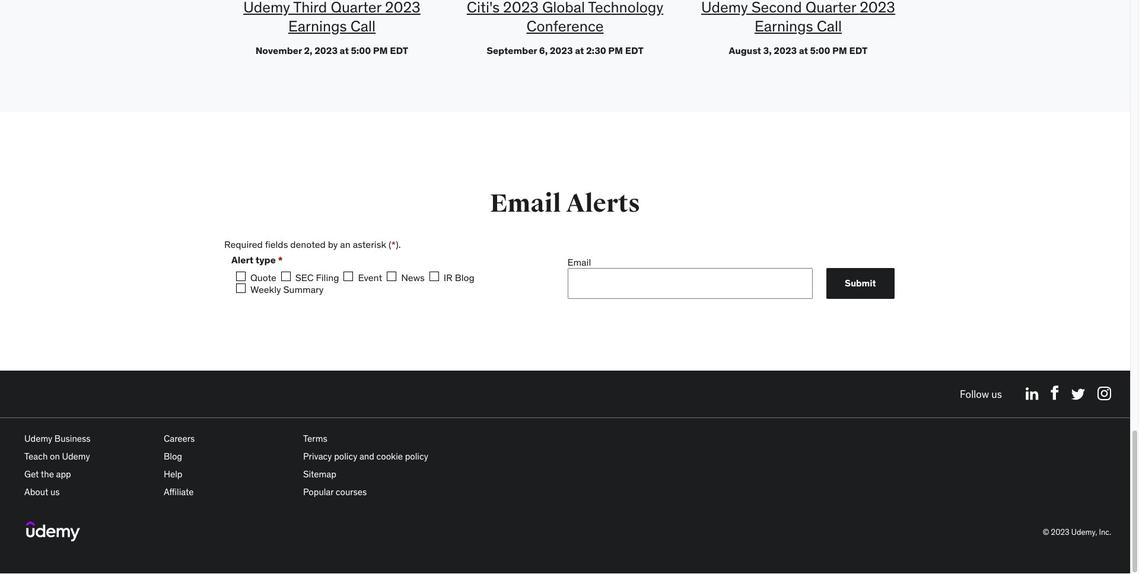Task type: describe. For each thing, give the bounding box(es) containing it.
at for 2023
[[575, 44, 584, 56]]

edt for udemy second quarter 2023 earnings call
[[850, 44, 868, 56]]

affiliate
[[164, 487, 194, 498]]

terms link
[[303, 433, 328, 445]]

and
[[360, 451, 375, 463]]

careers link
[[164, 433, 195, 445]]

quote
[[250, 272, 277, 283]]

the
[[41, 469, 54, 480]]

technology
[[588, 0, 664, 16]]

teach on udemy link
[[24, 451, 90, 463]]

2023 inside citi's 2023 global technology conference
[[503, 0, 539, 16]]

help link
[[164, 469, 183, 480]]

popular
[[303, 487, 334, 498]]

terms
[[303, 433, 328, 445]]

news
[[401, 272, 425, 283]]

about us link
[[24, 487, 60, 498]]

alert
[[232, 254, 254, 266]]

popular courses link
[[303, 487, 367, 498]]

privacy
[[303, 451, 332, 463]]

blog link
[[164, 451, 182, 463]]

type
[[256, 254, 276, 266]]

privacy policy and cookie policy
[[303, 451, 429, 463]]

summary
[[283, 283, 324, 295]]

facebook logo image
[[1051, 386, 1060, 401]]

pm for citi's 2023 global technology conference
[[609, 44, 623, 56]]

2 policy from the left
[[405, 451, 429, 463]]

linkedin logo image
[[1026, 388, 1039, 401]]

2:30
[[587, 44, 607, 56]]

by
[[328, 239, 338, 250]]

udemy third quarter 2023 earnings call
[[244, 0, 421, 35]]

popular courses
[[303, 487, 367, 498]]

alerts
[[566, 189, 641, 219]]

sec filing
[[295, 272, 339, 283]]

required fields denoted by an asterisk (
[[224, 239, 392, 250]]

november 2, 2023 at 5:00 pm edt
[[256, 44, 409, 56]]

about us
[[24, 487, 60, 498]]

weekly
[[250, 283, 281, 295]]

pm for udemy second quarter 2023 earnings call
[[833, 44, 848, 56]]

sitemap link
[[303, 469, 337, 480]]

follow us
[[961, 388, 1003, 401]]

follow
[[961, 388, 990, 401]]

email for email
[[568, 256, 591, 268]]

udemy logo image
[[26, 522, 80, 542]]

email for email alerts
[[490, 189, 562, 219]]

cookie
[[377, 451, 403, 463]]

udemy second quarter 2023 earnings call link
[[702, 0, 896, 35]]

affiliate link
[[164, 487, 194, 498]]

teach
[[24, 451, 48, 463]]

september 6, 2023 at 2:30 pm edt
[[487, 44, 644, 56]]

udemy for udemy business
[[24, 433, 52, 445]]

app
[[56, 469, 71, 480]]

edt for udemy third quarter 2023 earnings call
[[390, 44, 409, 56]]

5:00 for third
[[351, 44, 371, 56]]

udemy business
[[24, 433, 91, 445]]

november
[[256, 44, 302, 56]]

on
[[50, 451, 60, 463]]

second
[[752, 0, 802, 16]]

udemy for udemy second quarter 2023 earnings call
[[702, 0, 748, 16]]

).
[[396, 239, 401, 250]]

© 2023 udemy, inc.
[[1043, 528, 1112, 538]]

udemy second quarter 2023 earnings call
[[702, 0, 896, 35]]

2,
[[304, 44, 313, 56]]

ir blog weekly summary
[[250, 272, 475, 295]]

august 3, 2023 at 5:00 pm edt
[[729, 44, 868, 56]]

udemy business link
[[24, 433, 91, 445]]

2023 inside udemy second quarter 2023 earnings call
[[860, 0, 896, 16]]

global
[[543, 0, 585, 16]]



Task type: locate. For each thing, give the bounding box(es) containing it.
0 horizontal spatial earnings
[[288, 16, 347, 35]]

citi's 2023 global technology conference
[[467, 0, 664, 35]]

quarter right third
[[331, 0, 382, 16]]

None submit
[[827, 268, 895, 299]]

citi's
[[467, 0, 500, 16]]

blog right 'ir'
[[455, 272, 475, 283]]

Email email field
[[568, 268, 813, 299]]

september
[[487, 44, 537, 56]]

1 5:00 from the left
[[351, 44, 371, 56]]

us right about
[[50, 487, 60, 498]]

5:00 down udemy third quarter 2023 earnings call at left
[[351, 44, 371, 56]]

0 horizontal spatial at
[[340, 44, 349, 56]]

at down udemy third quarter 2023 earnings call at left
[[340, 44, 349, 56]]

conference
[[527, 16, 604, 35]]

policy right cookie
[[405, 451, 429, 463]]

1 horizontal spatial quarter
[[806, 0, 857, 16]]

1 vertical spatial blog
[[164, 451, 182, 463]]

earnings
[[288, 16, 347, 35], [755, 16, 814, 35]]

0 horizontal spatial pm
[[373, 44, 388, 56]]

policy
[[334, 451, 358, 463], [405, 451, 429, 463]]

©
[[1043, 528, 1050, 538]]

about
[[24, 487, 48, 498]]

earnings for third
[[288, 16, 347, 35]]

5:00 for second
[[811, 44, 831, 56]]

required
[[224, 239, 263, 250]]

0 horizontal spatial policy
[[334, 451, 358, 463]]

1 horizontal spatial email
[[568, 256, 591, 268]]

pm down udemy second quarter 2023 earnings call
[[833, 44, 848, 56]]

0 vertical spatial us
[[992, 388, 1003, 401]]

pm down udemy third quarter 2023 earnings call at left
[[373, 44, 388, 56]]

quarter inside udemy second quarter 2023 earnings call
[[806, 0, 857, 16]]

quarter for third
[[331, 0, 382, 16]]

get the app link
[[24, 469, 71, 480]]

pm right 2:30
[[609, 44, 623, 56]]

0 horizontal spatial email
[[490, 189, 562, 219]]

udemy up august
[[702, 0, 748, 16]]

ir
[[444, 272, 453, 283]]

quarter inside udemy third quarter 2023 earnings call
[[331, 0, 382, 16]]

fields
[[265, 239, 288, 250]]

call up august 3, 2023 at 5:00 pm edt
[[817, 16, 842, 35]]

get the app
[[24, 469, 71, 480]]

2 call from the left
[[817, 16, 842, 35]]

us inside navigation
[[992, 388, 1003, 401]]

2 edt from the left
[[626, 44, 644, 56]]

1 horizontal spatial policy
[[405, 451, 429, 463]]

1 horizontal spatial blog
[[455, 272, 475, 283]]

1 horizontal spatial us
[[992, 388, 1003, 401]]

udemy
[[244, 0, 290, 16], [702, 0, 748, 16], [24, 433, 52, 445], [62, 451, 90, 463]]

2023 inside udemy third quarter 2023 earnings call
[[385, 0, 421, 16]]

0 horizontal spatial call
[[351, 16, 376, 35]]

teach on udemy
[[24, 451, 90, 463]]

5:00
[[351, 44, 371, 56], [811, 44, 831, 56]]

follow us navigation
[[0, 371, 1131, 419]]

filing
[[316, 272, 339, 283]]

2 pm from the left
[[609, 44, 623, 56]]

earnings inside udemy third quarter 2023 earnings call
[[288, 16, 347, 35]]

august
[[729, 44, 762, 56]]

1 edt from the left
[[390, 44, 409, 56]]

us
[[992, 388, 1003, 401], [50, 487, 60, 498]]

2 quarter from the left
[[806, 0, 857, 16]]

quarter up august 3, 2023 at 5:00 pm edt
[[806, 0, 857, 16]]

0 vertical spatial email
[[490, 189, 562, 219]]

earnings for second
[[755, 16, 814, 35]]

instagram logo image
[[1098, 387, 1112, 401]]

2 horizontal spatial at
[[800, 44, 809, 56]]

0 vertical spatial blog
[[455, 272, 475, 283]]

1 horizontal spatial at
[[575, 44, 584, 56]]

1 horizontal spatial earnings
[[755, 16, 814, 35]]

twitter logo image
[[1072, 389, 1086, 401]]

blog inside ir blog weekly summary
[[455, 272, 475, 283]]

udemy up teach
[[24, 433, 52, 445]]

0 horizontal spatial edt
[[390, 44, 409, 56]]

0 horizontal spatial quarter
[[331, 0, 382, 16]]

1 at from the left
[[340, 44, 349, 56]]

1 call from the left
[[351, 16, 376, 35]]

3,
[[764, 44, 772, 56]]

1 horizontal spatial 5:00
[[811, 44, 831, 56]]

inc.
[[1100, 528, 1112, 538]]

udemy inside udemy second quarter 2023 earnings call
[[702, 0, 748, 16]]

quarter
[[331, 0, 382, 16], [806, 0, 857, 16]]

email alerts
[[490, 189, 641, 219]]

2023
[[385, 0, 421, 16], [503, 0, 539, 16], [860, 0, 896, 16], [315, 44, 338, 56], [550, 44, 573, 56], [774, 44, 797, 56], [1052, 528, 1070, 538]]

careers
[[164, 433, 195, 445]]

privacy policy and cookie policy link
[[303, 451, 429, 463]]

call up november 2, 2023 at 5:00 pm edt
[[351, 16, 376, 35]]

pm for udemy third quarter 2023 earnings call
[[373, 44, 388, 56]]

at
[[340, 44, 349, 56], [575, 44, 584, 56], [800, 44, 809, 56]]

call inside udemy second quarter 2023 earnings call
[[817, 16, 842, 35]]

1 pm from the left
[[373, 44, 388, 56]]

udemy third quarter 2023 earnings call link
[[244, 0, 421, 35]]

2 horizontal spatial pm
[[833, 44, 848, 56]]

us right follow
[[992, 388, 1003, 401]]

at for third
[[340, 44, 349, 56]]

1 horizontal spatial call
[[817, 16, 842, 35]]

pm
[[373, 44, 388, 56], [609, 44, 623, 56], [833, 44, 848, 56]]

2 horizontal spatial edt
[[850, 44, 868, 56]]

3 at from the left
[[800, 44, 809, 56]]

at for second
[[800, 44, 809, 56]]

quarter for second
[[806, 0, 857, 16]]

1 quarter from the left
[[331, 0, 382, 16]]

sec
[[295, 272, 314, 283]]

2 5:00 from the left
[[811, 44, 831, 56]]

help
[[164, 469, 183, 480]]

1 earnings from the left
[[288, 16, 347, 35]]

blog
[[455, 272, 475, 283], [164, 451, 182, 463]]

(
[[389, 239, 392, 250]]

3 edt from the left
[[850, 44, 868, 56]]

an
[[340, 239, 351, 250]]

policy left and
[[334, 451, 358, 463]]

0 horizontal spatial us
[[50, 487, 60, 498]]

udemy down business
[[62, 451, 90, 463]]

at down udemy second quarter 2023 earnings call link
[[800, 44, 809, 56]]

citi's 2023 global technology conference link
[[467, 0, 664, 35]]

call for third
[[351, 16, 376, 35]]

edt
[[390, 44, 409, 56], [626, 44, 644, 56], [850, 44, 868, 56]]

get
[[24, 469, 39, 480]]

0 horizontal spatial blog
[[164, 451, 182, 463]]

udemy for udemy third quarter 2023 earnings call
[[244, 0, 290, 16]]

udemy,
[[1072, 528, 1098, 538]]

edt for citi's 2023 global technology conference
[[626, 44, 644, 56]]

2 earnings from the left
[[755, 16, 814, 35]]

business
[[55, 433, 91, 445]]

at left 2:30
[[575, 44, 584, 56]]

event
[[358, 272, 382, 283]]

earnings up 2, at the top of the page
[[288, 16, 347, 35]]

third
[[293, 0, 327, 16]]

email
[[490, 189, 562, 219], [568, 256, 591, 268]]

1 vertical spatial us
[[50, 487, 60, 498]]

denoted
[[290, 239, 326, 250]]

us for follow us
[[992, 388, 1003, 401]]

call inside udemy third quarter 2023 earnings call
[[351, 16, 376, 35]]

6,
[[540, 44, 548, 56]]

blog up help link
[[164, 451, 182, 463]]

call for second
[[817, 16, 842, 35]]

1 horizontal spatial pm
[[609, 44, 623, 56]]

udemy left third
[[244, 0, 290, 16]]

us for about us
[[50, 487, 60, 498]]

3 pm from the left
[[833, 44, 848, 56]]

2 at from the left
[[575, 44, 584, 56]]

call
[[351, 16, 376, 35], [817, 16, 842, 35]]

courses
[[336, 487, 367, 498]]

0 horizontal spatial 5:00
[[351, 44, 371, 56]]

sitemap
[[303, 469, 337, 480]]

earnings inside udemy second quarter 2023 earnings call
[[755, 16, 814, 35]]

1 horizontal spatial edt
[[626, 44, 644, 56]]

earnings up august 3, 2023 at 5:00 pm edt
[[755, 16, 814, 35]]

alert type
[[232, 254, 278, 266]]

asterisk
[[353, 239, 387, 250]]

1 vertical spatial email
[[568, 256, 591, 268]]

1 policy from the left
[[334, 451, 358, 463]]

udemy inside udemy third quarter 2023 earnings call
[[244, 0, 290, 16]]

5:00 down udemy second quarter 2023 earnings call link
[[811, 44, 831, 56]]



Task type: vqa. For each thing, say whether or not it's contained in the screenshot.


